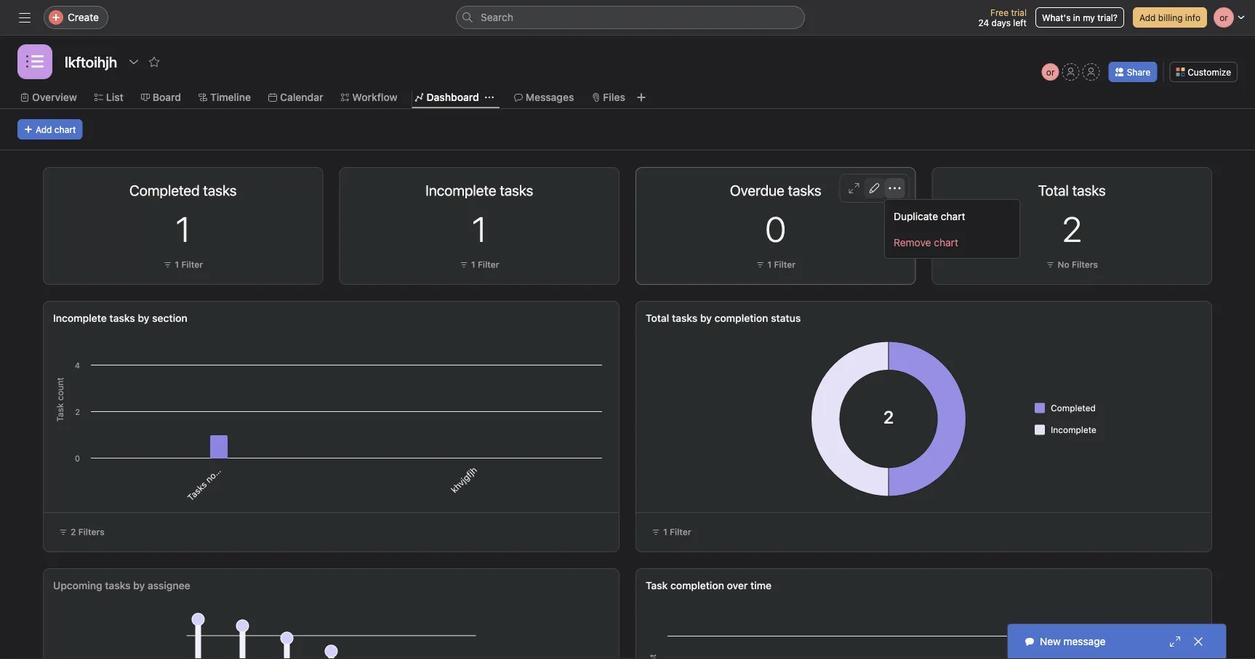 Task type: vqa. For each thing, say whether or not it's contained in the screenshot.
the should to the right
no



Task type: describe. For each thing, give the bounding box(es) containing it.
dashboard
[[427, 91, 479, 103]]

show options image
[[128, 56, 140, 68]]

workflow
[[352, 91, 398, 103]]

billing
[[1159, 12, 1183, 23]]

add to starred image
[[148, 56, 160, 68]]

24
[[979, 17, 990, 28]]

no
[[1058, 260, 1070, 270]]

remove chart link
[[885, 229, 1020, 255]]

2 1 button from the left
[[472, 208, 487, 250]]

no filters button
[[1043, 258, 1102, 272]]

list link
[[94, 89, 124, 105]]

files
[[603, 91, 626, 103]]

completed
[[1051, 403, 1096, 414]]

by section
[[138, 312, 187, 324]]

tasks for by assignee
[[105, 580, 131, 592]]

overview link
[[20, 89, 77, 105]]

not
[[203, 469, 220, 485]]

timeline link
[[199, 89, 251, 105]]

duplicate chart link
[[885, 203, 1020, 229]]

completed tasks
[[130, 182, 237, 199]]

tasks not in a section
[[185, 434, 255, 503]]

messages
[[526, 91, 574, 103]]

2 filters button
[[52, 522, 111, 543]]

khvjgfjh
[[449, 465, 479, 495]]

calendar link
[[268, 89, 323, 105]]

create
[[68, 11, 99, 23]]

0 button
[[766, 208, 787, 250]]

add tab image
[[636, 92, 647, 103]]

create button
[[44, 6, 108, 29]]

0
[[766, 208, 787, 250]]

add billing info
[[1140, 12, 1201, 23]]

upcoming tasks by assignee
[[53, 580, 190, 592]]

search button
[[456, 6, 805, 29]]

upcoming
[[53, 580, 102, 592]]

close image
[[1193, 637, 1205, 648]]

duplicate
[[894, 210, 939, 222]]

a
[[221, 457, 232, 467]]

new message
[[1040, 636, 1106, 648]]

timeline
[[210, 91, 251, 103]]

board
[[153, 91, 181, 103]]

2 button
[[1063, 208, 1083, 250]]

tasks
[[185, 480, 209, 503]]

by
[[701, 312, 712, 324]]

tasks for by
[[672, 312, 698, 324]]

incomplete for incomplete
[[1051, 425, 1097, 435]]

customize button
[[1170, 62, 1238, 82]]

task completion over time
[[646, 580, 772, 592]]

duplicate chart
[[894, 210, 966, 222]]

2 for 2 filters
[[71, 527, 76, 538]]

completion status
[[715, 312, 801, 324]]

more actions image for 1
[[296, 183, 308, 194]]

overview
[[32, 91, 77, 103]]

filters for no filters
[[1072, 260, 1099, 270]]

in inside tasks not in a section
[[215, 462, 227, 474]]

view chart image for 0
[[849, 183, 860, 194]]

add chart button
[[17, 119, 82, 140]]



Task type: locate. For each thing, give the bounding box(es) containing it.
2
[[1063, 208, 1083, 250], [71, 527, 76, 538]]

add chart
[[36, 124, 76, 135]]

add billing info button
[[1133, 7, 1208, 28]]

0 vertical spatial filters
[[1072, 260, 1099, 270]]

0 horizontal spatial incomplete
[[53, 312, 107, 324]]

total tasks
[[1039, 182, 1106, 199]]

incomplete tasks by section
[[53, 312, 187, 324]]

1 vertical spatial 2
[[71, 527, 76, 538]]

1 horizontal spatial 2
[[1063, 208, 1083, 250]]

0 horizontal spatial add
[[36, 124, 52, 135]]

1 view chart image from the left
[[256, 183, 267, 194]]

1 filter button
[[160, 258, 207, 272], [456, 258, 503, 272], [753, 258, 800, 272], [645, 522, 698, 543]]

0 horizontal spatial 1 button
[[176, 208, 191, 250]]

incomplete
[[53, 312, 107, 324], [1051, 425, 1097, 435]]

customize
[[1188, 67, 1232, 77]]

trial?
[[1098, 12, 1118, 23]]

tasks
[[110, 312, 135, 324], [672, 312, 698, 324], [105, 580, 131, 592]]

add down overview link
[[36, 124, 52, 135]]

chart inside "link"
[[934, 236, 959, 248]]

2 inside 2 filters button
[[71, 527, 76, 538]]

chart up the remove chart "link"
[[941, 210, 966, 222]]

0 vertical spatial incomplete
[[53, 312, 107, 324]]

list image
[[26, 53, 44, 71]]

remove
[[894, 236, 932, 248]]

more actions image
[[296, 183, 308, 194], [889, 183, 901, 194]]

2 for 2
[[1063, 208, 1083, 250]]

filters for 2 filters
[[78, 527, 105, 538]]

incomplete for incomplete tasks by section
[[53, 312, 107, 324]]

2 filters
[[71, 527, 105, 538]]

chart down duplicate chart link
[[934, 236, 959, 248]]

2 view chart image from the left
[[849, 183, 860, 194]]

chart inside button
[[54, 124, 76, 135]]

days
[[992, 17, 1011, 28]]

view chart image left edit chart image
[[256, 183, 267, 194]]

tab actions image
[[485, 93, 494, 102]]

chart for remove chart
[[934, 236, 959, 248]]

list
[[106, 91, 124, 103]]

in
[[1074, 12, 1081, 23], [215, 462, 227, 474]]

2 more actions image from the left
[[889, 183, 901, 194]]

0 vertical spatial chart
[[54, 124, 76, 135]]

0 horizontal spatial more actions image
[[296, 183, 308, 194]]

1 horizontal spatial incomplete
[[1051, 425, 1097, 435]]

1 horizontal spatial filters
[[1072, 260, 1099, 270]]

tasks right upcoming
[[105, 580, 131, 592]]

free trial 24 days left
[[979, 7, 1027, 28]]

total tasks by completion status
[[646, 312, 801, 324]]

chart for duplicate chart
[[941, 210, 966, 222]]

1 horizontal spatial more actions image
[[889, 183, 901, 194]]

edit chart image
[[869, 183, 881, 194]]

or button
[[1042, 63, 1060, 81]]

chart for add chart
[[54, 124, 76, 135]]

0 vertical spatial in
[[1074, 12, 1081, 23]]

1 vertical spatial chart
[[941, 210, 966, 222]]

1 button
[[176, 208, 191, 250], [472, 208, 487, 250]]

view chart image for 1
[[256, 183, 267, 194]]

free
[[991, 7, 1009, 17]]

1 horizontal spatial view chart image
[[849, 183, 860, 194]]

add for add billing info
[[1140, 12, 1156, 23]]

tasks left by section
[[110, 312, 135, 324]]

more actions image for 0
[[889, 183, 901, 194]]

over time
[[727, 580, 772, 592]]

chart
[[54, 124, 76, 135], [941, 210, 966, 222], [934, 236, 959, 248]]

my
[[1083, 12, 1096, 23]]

share button
[[1109, 62, 1158, 82]]

tasks left by
[[672, 312, 698, 324]]

0 horizontal spatial filters
[[78, 527, 105, 538]]

1 filter
[[175, 260, 203, 270], [471, 260, 500, 270], [768, 260, 796, 270], [664, 527, 692, 538]]

1 vertical spatial filters
[[78, 527, 105, 538]]

1 button down incomplete tasks
[[472, 208, 487, 250]]

task
[[646, 580, 668, 592]]

1 horizontal spatial 1 button
[[472, 208, 487, 250]]

expand new message image
[[1170, 637, 1182, 648]]

0 horizontal spatial view chart image
[[256, 183, 267, 194]]

share
[[1127, 67, 1151, 77]]

or
[[1047, 67, 1055, 77]]

1 button down completed tasks
[[176, 208, 191, 250]]

add left billing
[[1140, 12, 1156, 23]]

2 up no filters button
[[1063, 208, 1083, 250]]

dashboard link
[[415, 89, 479, 105]]

filter
[[181, 260, 203, 270], [478, 260, 500, 270], [774, 260, 796, 270], [670, 527, 692, 538]]

1 horizontal spatial in
[[1074, 12, 1081, 23]]

view chart image
[[256, 183, 267, 194], [849, 183, 860, 194]]

total
[[646, 312, 670, 324]]

more actions image right edit chart icon
[[889, 183, 901, 194]]

tasks for by section
[[110, 312, 135, 324]]

chart down overview
[[54, 124, 76, 135]]

in inside what's in my trial? button
[[1074, 12, 1081, 23]]

1 vertical spatial add
[[36, 124, 52, 135]]

more actions image right edit chart image
[[296, 183, 308, 194]]

overdue tasks
[[730, 182, 822, 199]]

files link
[[592, 89, 626, 105]]

search list box
[[456, 6, 805, 29]]

info
[[1186, 12, 1201, 23]]

left
[[1014, 17, 1027, 28]]

filters right no
[[1072, 260, 1099, 270]]

completion
[[671, 580, 725, 592]]

view chart image left edit chart icon
[[849, 183, 860, 194]]

by assignee
[[133, 580, 190, 592]]

search
[[481, 11, 514, 23]]

1 vertical spatial incomplete
[[1051, 425, 1097, 435]]

what's in my trial? button
[[1036, 7, 1125, 28]]

trial
[[1012, 7, 1027, 17]]

filters
[[1072, 260, 1099, 270], [78, 527, 105, 538]]

calendar
[[280, 91, 323, 103]]

no filters
[[1058, 260, 1099, 270]]

what's in my trial?
[[1043, 12, 1118, 23]]

1 horizontal spatial add
[[1140, 12, 1156, 23]]

expand sidebar image
[[19, 12, 31, 23]]

None text field
[[61, 49, 121, 75]]

0 horizontal spatial in
[[215, 462, 227, 474]]

1 1 button from the left
[[176, 208, 191, 250]]

messages link
[[514, 89, 574, 105]]

workflow link
[[341, 89, 398, 105]]

0 vertical spatial add
[[1140, 12, 1156, 23]]

incomplete tasks
[[426, 182, 534, 199]]

add
[[1140, 12, 1156, 23], [36, 124, 52, 135]]

1 vertical spatial in
[[215, 462, 227, 474]]

2 up upcoming
[[71, 527, 76, 538]]

add for add chart
[[36, 124, 52, 135]]

1
[[176, 208, 191, 250], [472, 208, 487, 250], [175, 260, 179, 270], [471, 260, 476, 270], [768, 260, 772, 270], [664, 527, 668, 538]]

0 horizontal spatial 2
[[71, 527, 76, 538]]

filters up upcoming
[[78, 527, 105, 538]]

edit chart image
[[276, 183, 288, 194]]

section
[[227, 434, 255, 462]]

0 vertical spatial 2
[[1063, 208, 1083, 250]]

remove chart
[[894, 236, 959, 248]]

board link
[[141, 89, 181, 105]]

1 more actions image from the left
[[296, 183, 308, 194]]

what's
[[1043, 12, 1071, 23]]

2 vertical spatial chart
[[934, 236, 959, 248]]



